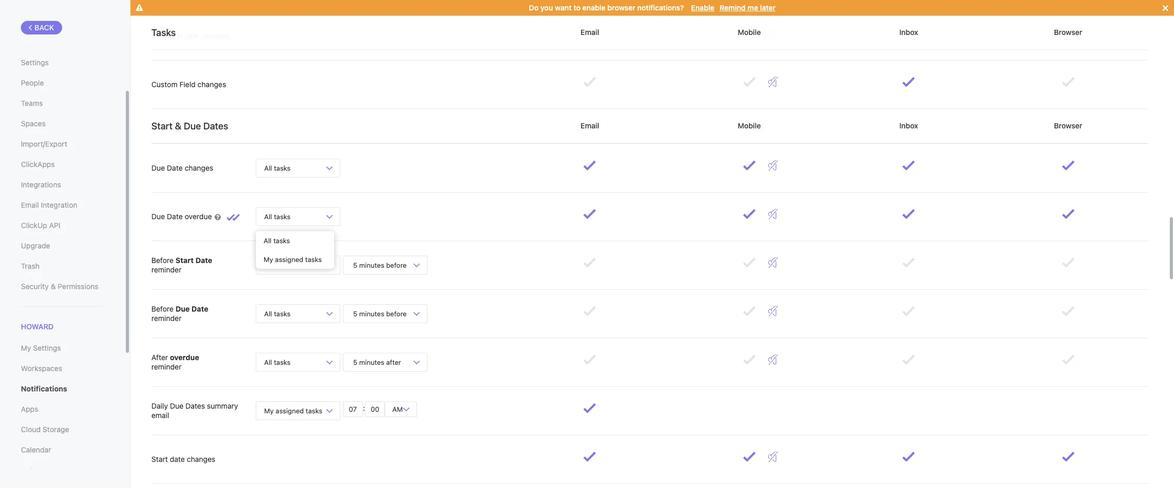 Task type: locate. For each thing, give the bounding box(es) containing it.
1 vertical spatial before
[[386, 310, 407, 318]]

people link
[[21, 74, 104, 92]]

2 5 from the top
[[353, 310, 358, 318]]

0 vertical spatial start
[[152, 120, 173, 131]]

0 vertical spatial before
[[386, 261, 407, 269]]

my
[[264, 255, 273, 264], [21, 344, 31, 353], [264, 407, 274, 415]]

2 minutes from the top
[[359, 310, 385, 318]]

1 minutes from the top
[[359, 261, 385, 269]]

2 off image from the top
[[769, 209, 779, 219]]

3 reminder from the top
[[152, 363, 182, 371]]

2 vertical spatial 5
[[353, 358, 358, 366]]

1 vertical spatial &
[[51, 282, 56, 291]]

due inside before due date reminder
[[176, 304, 190, 313]]

inbox for tasks
[[898, 28, 921, 36]]

my assigned tasks
[[264, 255, 322, 264], [264, 407, 323, 415]]

am
[[391, 405, 405, 413]]

0 vertical spatial 5 minutes before
[[352, 261, 409, 269]]

1 vertical spatial assigned
[[276, 407, 304, 415]]

mobile
[[736, 28, 763, 36], [736, 121, 763, 130]]

:
[[363, 404, 365, 413]]

0 vertical spatial 5
[[353, 261, 358, 269]]

1 vertical spatial email
[[579, 121, 602, 130]]

to
[[574, 3, 581, 12]]

1 vertical spatial 5
[[353, 310, 358, 318]]

1 vertical spatial 5 minutes before
[[352, 310, 409, 318]]

before for before due date reminder
[[152, 304, 174, 313]]

changes
[[198, 80, 226, 89], [185, 163, 213, 172], [187, 455, 216, 464]]

email integration
[[21, 201, 77, 209]]

1 5 minutes before from the top
[[352, 261, 409, 269]]

dates left the summary
[[186, 402, 205, 411]]

0 vertical spatial inbox
[[898, 28, 921, 36]]

changes right date
[[187, 455, 216, 464]]

clickup api
[[21, 221, 60, 230]]

all for 3rd off image from the bottom
[[264, 212, 272, 221]]

before inside before due date reminder
[[152, 304, 174, 313]]

reminder
[[152, 265, 182, 274], [152, 314, 182, 323], [152, 363, 182, 371]]

before due date reminder
[[152, 304, 209, 323]]

5 for due date
[[353, 310, 358, 318]]

email
[[152, 411, 169, 420]]

remind
[[720, 3, 746, 12]]

tasks
[[274, 164, 291, 172], [274, 212, 291, 221], [274, 237, 290, 245], [305, 255, 322, 264], [274, 261, 291, 269], [274, 310, 291, 318], [274, 358, 291, 366], [306, 407, 323, 415]]

date up before start date reminder
[[167, 212, 183, 221]]

1 vertical spatial changes
[[185, 163, 213, 172]]

assigned
[[275, 255, 304, 264], [276, 407, 304, 415]]

trash
[[21, 262, 40, 271]]

start left date
[[152, 455, 168, 464]]

minutes for due date
[[359, 310, 385, 318]]

1 vertical spatial my
[[21, 344, 31, 353]]

start date changes
[[152, 455, 216, 464]]

overdue down due date changes
[[185, 212, 212, 221]]

browser for start & due dates
[[1053, 121, 1085, 130]]

spaces link
[[21, 115, 104, 133]]

start inside before start date reminder
[[176, 256, 194, 265]]

&
[[175, 120, 182, 131], [51, 282, 56, 291]]

integrations
[[21, 180, 61, 189]]

0 vertical spatial settings
[[21, 58, 49, 67]]

do you want to enable browser notifications? enable remind me later
[[529, 3, 776, 12]]

settings
[[21, 58, 49, 67], [33, 344, 61, 353]]

3 minutes from the top
[[359, 358, 385, 366]]

settings up workspaces
[[33, 344, 61, 353]]

all
[[264, 164, 272, 172], [264, 212, 272, 221], [264, 237, 272, 245], [264, 261, 272, 269], [264, 310, 272, 318], [264, 358, 272, 366]]

2 inbox from the top
[[898, 121, 921, 130]]

2 vertical spatial start
[[152, 455, 168, 464]]

0 horizontal spatial &
[[51, 282, 56, 291]]

want
[[555, 3, 572, 12]]

email
[[579, 28, 602, 36], [579, 121, 602, 130], [21, 201, 39, 209]]

3 off image from the top
[[769, 258, 779, 268]]

all tasks for fourth off icon from the top
[[264, 358, 291, 366]]

import/export
[[21, 139, 67, 148]]

my settings
[[21, 344, 61, 353]]

1 vertical spatial before
[[152, 304, 174, 313]]

all for second off image from the bottom of the page
[[264, 261, 272, 269]]

cloud
[[21, 425, 41, 434]]

1 vertical spatial start
[[176, 256, 194, 265]]

teams link
[[21, 95, 104, 112]]

date down before start date reminder
[[192, 304, 209, 313]]

1 5 from the top
[[353, 261, 358, 269]]

dates down custom field changes
[[203, 120, 228, 131]]

security & permissions link
[[21, 278, 104, 296]]

5
[[353, 261, 358, 269], [353, 310, 358, 318], [353, 358, 358, 366]]

overdue right the after
[[170, 353, 199, 362]]

before
[[152, 256, 174, 265], [152, 304, 174, 313]]

email inside email integration link
[[21, 201, 39, 209]]

all tasks for 3rd off image from the bottom
[[264, 212, 291, 221]]

resolved
[[201, 31, 230, 40]]

changes right field
[[198, 80, 226, 89]]

before
[[386, 261, 407, 269], [386, 310, 407, 318]]

3 5 from the top
[[353, 358, 358, 366]]

all for 2nd off icon from the bottom
[[264, 310, 272, 318]]

1 vertical spatial overdue
[[170, 353, 199, 362]]

1 reminder from the top
[[152, 265, 182, 274]]

5 minutes before for due date
[[352, 310, 409, 318]]

due
[[184, 120, 201, 131], [152, 163, 165, 172], [152, 212, 165, 221], [176, 304, 190, 313], [170, 402, 184, 411]]

0 vertical spatial browser
[[1053, 28, 1085, 36]]

before inside before start date reminder
[[152, 256, 174, 265]]

reminder inside before start date reminder
[[152, 265, 182, 274]]

changes for due date changes
[[185, 163, 213, 172]]

2 browser from the top
[[1053, 121, 1085, 130]]

my settings link
[[21, 340, 104, 357]]

referrals
[[21, 466, 51, 475]]

workspaces
[[21, 364, 62, 373]]

2 vertical spatial reminder
[[152, 363, 182, 371]]

2 5 minutes before from the top
[[352, 310, 409, 318]]

reminder up the after
[[152, 314, 182, 323]]

1 before from the top
[[386, 261, 407, 269]]

0 vertical spatial email
[[579, 28, 602, 36]]

before for due date
[[386, 310, 407, 318]]

1 vertical spatial reminder
[[152, 314, 182, 323]]

0 vertical spatial my assigned tasks
[[264, 255, 322, 264]]

after overdue reminder
[[152, 353, 199, 371]]

1 horizontal spatial &
[[175, 120, 182, 131]]

& up due date changes
[[175, 120, 182, 131]]

0 vertical spatial &
[[175, 120, 182, 131]]

api
[[49, 221, 60, 230]]

notifications link
[[21, 380, 104, 398]]

None text field
[[343, 402, 363, 417]]

1 mobile from the top
[[736, 28, 763, 36]]

0 vertical spatial assigned
[[275, 255, 304, 264]]

security
[[21, 282, 49, 291]]

1 vertical spatial browser
[[1053, 121, 1085, 130]]

later
[[761, 3, 776, 12]]

changes down start & due dates
[[185, 163, 213, 172]]

& right security
[[51, 282, 56, 291]]

all tasks for 2nd off icon from the bottom
[[264, 310, 291, 318]]

browser
[[1053, 28, 1085, 36], [1053, 121, 1085, 130]]

2 vertical spatial minutes
[[359, 358, 385, 366]]

3 off image from the top
[[769, 306, 779, 317]]

2 before from the top
[[152, 304, 174, 313]]

apps
[[21, 405, 38, 414]]

due date changes
[[152, 163, 213, 172]]

storage
[[43, 425, 69, 434]]

cloud storage
[[21, 425, 69, 434]]

apps link
[[21, 401, 104, 419]]

before down due date overdue
[[152, 256, 174, 265]]

tasks
[[152, 27, 176, 38]]

field
[[180, 80, 196, 89]]

off image
[[769, 28, 779, 39], [769, 77, 779, 87], [769, 306, 779, 317], [769, 355, 779, 365]]

calendar link
[[21, 442, 104, 459]]

reminder down the after
[[152, 363, 182, 371]]

before down before start date reminder
[[152, 304, 174, 313]]

None text field
[[365, 402, 385, 417]]

1 off image from the top
[[769, 160, 779, 171]]

settings up the people
[[21, 58, 49, 67]]

0 vertical spatial minutes
[[359, 261, 385, 269]]

overdue inside after overdue reminder
[[170, 353, 199, 362]]

2 off image from the top
[[769, 77, 779, 87]]

off image
[[769, 160, 779, 171], [769, 209, 779, 219], [769, 258, 779, 268], [769, 452, 779, 462]]

2 vertical spatial my
[[264, 407, 274, 415]]

5 minutes after
[[352, 358, 403, 366]]

minutes
[[359, 261, 385, 269], [359, 310, 385, 318], [359, 358, 385, 366]]

0 vertical spatial changes
[[198, 80, 226, 89]]

start down due date overdue
[[176, 256, 194, 265]]

2 vertical spatial changes
[[187, 455, 216, 464]]

0 vertical spatial before
[[152, 256, 174, 265]]

2 mobile from the top
[[736, 121, 763, 130]]

2 vertical spatial email
[[21, 201, 39, 209]]

1 vertical spatial inbox
[[898, 121, 921, 130]]

browser
[[608, 3, 636, 12]]

import/export link
[[21, 135, 104, 153]]

2 before from the top
[[386, 310, 407, 318]]

reminder inside before due date reminder
[[152, 314, 182, 323]]

before for before start date reminder
[[152, 256, 174, 265]]

0 vertical spatial reminder
[[152, 265, 182, 274]]

all tasks
[[264, 164, 291, 172], [264, 212, 291, 221], [264, 237, 290, 245], [264, 261, 291, 269], [264, 310, 291, 318], [264, 358, 291, 366]]

1 before from the top
[[152, 256, 174, 265]]

reminder up before due date reminder
[[152, 265, 182, 274]]

date
[[167, 163, 183, 172], [167, 212, 183, 221], [196, 256, 212, 265], [192, 304, 209, 313]]

1 inbox from the top
[[898, 28, 921, 36]]

0 vertical spatial mobile
[[736, 28, 763, 36]]

1 browser from the top
[[1053, 28, 1085, 36]]

enable
[[692, 3, 715, 12]]

5 for overdue
[[353, 358, 358, 366]]

clickup
[[21, 221, 47, 230]]

1 vertical spatial minutes
[[359, 310, 385, 318]]

workspaces link
[[21, 360, 104, 378]]

2 reminder from the top
[[152, 314, 182, 323]]

start
[[152, 120, 173, 131], [176, 256, 194, 265], [152, 455, 168, 464]]

1 vertical spatial mobile
[[736, 121, 763, 130]]

dates
[[203, 120, 228, 131], [186, 402, 205, 411]]

all for fourth off icon from the top
[[264, 358, 272, 366]]

date down due date overdue
[[196, 256, 212, 265]]

1 vertical spatial dates
[[186, 402, 205, 411]]

start down custom
[[152, 120, 173, 131]]

0 vertical spatial my
[[264, 255, 273, 264]]



Task type: describe. For each thing, give the bounding box(es) containing it.
notifications
[[21, 385, 67, 393]]

changes for custom field changes
[[198, 80, 226, 89]]

1 off image from the top
[[769, 28, 779, 39]]

4 off image from the top
[[769, 355, 779, 365]]

before start date reminder
[[152, 256, 212, 274]]

teams
[[21, 99, 43, 108]]

summary
[[207, 402, 238, 411]]

settings link
[[21, 54, 104, 72]]

date
[[170, 455, 185, 464]]

date down start & due dates
[[167, 163, 183, 172]]

enable
[[583, 3, 606, 12]]

1 vertical spatial settings
[[33, 344, 61, 353]]

date inside before due date reminder
[[192, 304, 209, 313]]

reminder for start date
[[152, 265, 182, 274]]

inbox for start & due dates
[[898, 121, 921, 130]]

all tasks for second off image from the bottom of the page
[[264, 261, 291, 269]]

permissions
[[58, 282, 98, 291]]

reminder inside after overdue reminder
[[152, 363, 182, 371]]

& for security
[[51, 282, 56, 291]]

item
[[185, 31, 199, 40]]

5 for start date
[[353, 261, 358, 269]]

upgrade
[[21, 241, 50, 250]]

start for &
[[152, 120, 173, 131]]

after
[[386, 358, 401, 366]]

5 minutes before for start date
[[352, 261, 409, 269]]

1 vertical spatial my assigned tasks
[[264, 407, 323, 415]]

after
[[152, 353, 168, 362]]

start for date
[[152, 455, 168, 464]]

mobile for tasks
[[736, 28, 763, 36]]

integrations link
[[21, 176, 104, 194]]

custom
[[152, 80, 178, 89]]

notifications?
[[638, 3, 684, 12]]

security & permissions
[[21, 282, 98, 291]]

4 off image from the top
[[769, 452, 779, 462]]

you
[[541, 3, 553, 12]]

calendar
[[21, 446, 51, 455]]

referrals link
[[21, 462, 104, 480]]

checklist item resolved
[[152, 31, 230, 40]]

back
[[34, 23, 54, 32]]

start & due dates
[[152, 120, 228, 131]]

0 vertical spatial dates
[[203, 120, 228, 131]]

email for start & due dates
[[579, 121, 602, 130]]

due date overdue
[[152, 212, 214, 221]]

minutes for overdue
[[359, 358, 385, 366]]

changes for start date changes
[[187, 455, 216, 464]]

email for tasks
[[579, 28, 602, 36]]

reminder for due date
[[152, 314, 182, 323]]

dates inside the daily due dates summary email
[[186, 402, 205, 411]]

clickapps
[[21, 160, 55, 169]]

before for start date
[[386, 261, 407, 269]]

spaces
[[21, 119, 46, 128]]

browser for tasks
[[1053, 28, 1085, 36]]

daily
[[152, 402, 168, 411]]

back link
[[21, 21, 62, 34]]

& for start
[[175, 120, 182, 131]]

checklist
[[152, 31, 183, 40]]

howard
[[21, 322, 54, 331]]

do
[[529, 3, 539, 12]]

minutes for start date
[[359, 261, 385, 269]]

0 vertical spatial overdue
[[185, 212, 212, 221]]

cloud storage link
[[21, 421, 104, 439]]

integration
[[41, 201, 77, 209]]

me
[[748, 3, 759, 12]]

clickup api link
[[21, 217, 104, 235]]

due inside the daily due dates summary email
[[170, 402, 184, 411]]

email integration link
[[21, 196, 104, 214]]

mobile for start & due dates
[[736, 121, 763, 130]]

upgrade link
[[21, 237, 104, 255]]

clickapps link
[[21, 156, 104, 173]]

people
[[21, 78, 44, 87]]

custom field changes
[[152, 80, 226, 89]]

trash link
[[21, 258, 104, 275]]

date inside before start date reminder
[[196, 256, 212, 265]]

daily due dates summary email
[[152, 402, 238, 420]]



Task type: vqa. For each thing, say whether or not it's contained in the screenshot.
'Search for task name, ID, or URL' text box at the right top
no



